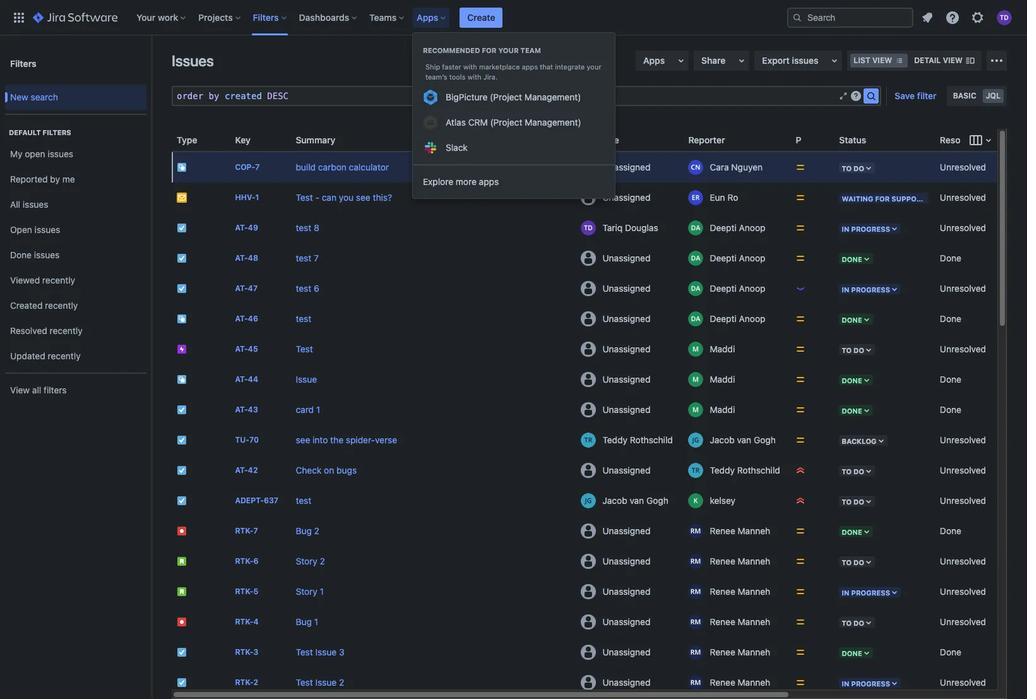 Task type: locate. For each thing, give the bounding box(es) containing it.
1 vertical spatial bug
[[296, 617, 312, 627]]

0 horizontal spatial apps
[[479, 176, 499, 187]]

unassigned for story 1
[[603, 586, 651, 597]]

1 vertical spatial filters
[[10, 58, 36, 69]]

renee manneh for story 1
[[710, 586, 771, 597]]

at- for test 8
[[235, 223, 248, 233]]

rtk-4
[[235, 617, 259, 627]]

apps right teams dropdown button
[[417, 12, 439, 22]]

test down bug 1 in the left bottom of the page
[[296, 647, 313, 658]]

bigpicture
[[446, 92, 488, 102]]

13 unassigned from the top
[[603, 617, 651, 627]]

can
[[322, 192, 337, 203]]

0 horizontal spatial view
[[873, 56, 893, 65]]

0 vertical spatial management)
[[525, 92, 581, 102]]

group
[[413, 33, 615, 164]]

with left jira.
[[468, 73, 482, 81]]

apps left open pluggable items dropdown image
[[644, 55, 665, 66]]

manneh for story 2
[[738, 556, 771, 567]]

5 medium image from the top
[[796, 557, 806, 567]]

5
[[254, 587, 258, 597]]

bug image
[[177, 526, 187, 536], [177, 617, 187, 627]]

1 vertical spatial with
[[468, 73, 482, 81]]

4 at- from the top
[[235, 314, 248, 324]]

2 drag column image from the left
[[230, 132, 245, 148]]

renee manneh for bug 1
[[710, 617, 771, 627]]

desc
[[267, 91, 289, 101]]

1 vertical spatial issue
[[316, 647, 337, 658]]

1 vertical spatial 7
[[314, 253, 319, 263]]

1 vertical spatial maddi
[[710, 374, 736, 385]]

row containing story 2
[[172, 546, 1028, 577]]

tariq douglas
[[603, 222, 659, 233]]

test up test 6
[[296, 253, 312, 263]]

1 horizontal spatial by
[[209, 91, 219, 101]]

rtk- up rtk-2 link
[[235, 648, 254, 657]]

editor image
[[839, 91, 849, 101]]

share button
[[694, 51, 750, 71]]

0 vertical spatial apps
[[417, 12, 439, 22]]

test link up "bug 2" link
[[296, 495, 312, 506]]

drag column image for key
[[230, 132, 245, 148]]

drag column image inside key button
[[230, 132, 245, 148]]

test up test link
[[296, 313, 312, 324]]

medium image
[[796, 162, 806, 172], [796, 193, 806, 203], [796, 314, 806, 324], [796, 344, 806, 354], [796, 405, 806, 415], [796, 526, 806, 536], [796, 617, 806, 627]]

unresolved for test
[[941, 344, 987, 354]]

1 vertical spatial 6
[[254, 557, 259, 566]]

3 test from the top
[[296, 647, 313, 658]]

0 horizontal spatial see
[[296, 435, 310, 445]]

1 renee from the top
[[710, 526, 736, 536]]

medium image for test issue 2
[[796, 678, 806, 688]]

sort in ascending order image
[[341, 135, 351, 145]]

rtk-2 link
[[235, 678, 258, 688]]

medium image for bug 2
[[796, 526, 806, 536]]

2 bug image from the top
[[177, 617, 187, 627]]

1 horizontal spatial van
[[738, 435, 752, 445]]

0 vertical spatial apps
[[522, 63, 538, 71]]

key button
[[230, 131, 271, 149]]

2 anoop from the top
[[740, 253, 766, 263]]

3 at- from the top
[[235, 284, 248, 293]]

viewed
[[10, 275, 40, 285]]

highest image
[[796, 496, 806, 506]]

1 horizontal spatial your
[[587, 63, 602, 71]]

row containing test - can you see this?
[[172, 183, 1028, 213]]

open
[[10, 224, 32, 235]]

jira software image
[[33, 10, 118, 25], [33, 10, 118, 25]]

4 medium image from the top
[[796, 344, 806, 354]]

recently for updated recently
[[48, 350, 81, 361]]

JQL query field
[[173, 87, 839, 105]]

cop-
[[235, 163, 255, 172]]

1 horizontal spatial apps
[[522, 63, 538, 71]]

at- down at-46 link
[[235, 345, 248, 354]]

rtk-6
[[235, 557, 259, 566]]

test issue 2
[[296, 677, 344, 688]]

5 medium image from the top
[[796, 405, 806, 415]]

issues right export
[[793, 55, 819, 66]]

1 unassigned from the top
[[603, 162, 651, 172]]

row containing test issue 2
[[172, 668, 1028, 698]]

see left into
[[296, 435, 310, 445]]

by left me
[[50, 173, 60, 184]]

0 vertical spatial by
[[209, 91, 219, 101]]

rtk-7 link
[[235, 526, 258, 536]]

created recently link
[[5, 293, 147, 318]]

issue up card
[[296, 374, 317, 385]]

at-42
[[235, 466, 258, 475]]

6 down test 7 link
[[314, 283, 319, 294]]

11 unassigned from the top
[[603, 556, 651, 567]]

task image down email request image
[[177, 253, 187, 263]]

view all filters link
[[5, 378, 147, 403]]

chevron down icon image
[[982, 133, 997, 148]]

7 medium image from the top
[[796, 617, 806, 627]]

filters right all
[[44, 384, 67, 395]]

test down the test issue 3
[[296, 677, 313, 688]]

appswitcher icon image
[[11, 10, 27, 25]]

jira.
[[484, 73, 498, 81]]

subtask image up "epic" icon
[[177, 314, 187, 324]]

1 bug image from the top
[[177, 526, 187, 536]]

1 vertical spatial your
[[587, 63, 602, 71]]

2 vertical spatial issue
[[316, 677, 337, 688]]

team
[[521, 46, 541, 54]]

recently up created recently
[[42, 275, 75, 285]]

6 drag column image from the left
[[936, 132, 951, 148]]

story 1
[[296, 586, 324, 597]]

projects button
[[195, 7, 246, 27]]

row containing test 7
[[172, 243, 1028, 274]]

unassigned for bug 2
[[603, 526, 651, 536]]

at- down the at-45
[[235, 375, 248, 384]]

2 renee manneh from the top
[[710, 556, 771, 567]]

0 vertical spatial maddi
[[710, 344, 736, 354]]

task image for test issue 3
[[177, 648, 187, 658]]

rtk- up rtk-6 link
[[235, 526, 254, 536]]

0 vertical spatial 6
[[314, 283, 319, 294]]

filters right "projects" popup button
[[253, 12, 279, 22]]

open pluggable items dropdown image
[[674, 53, 689, 68]]

apps inside popup button
[[417, 12, 439, 22]]

issues for open issues
[[35, 224, 60, 235]]

1 vertical spatial subtask image
[[177, 375, 187, 385]]

0 vertical spatial van
[[738, 435, 752, 445]]

open
[[25, 148, 45, 159]]

filters up new
[[10, 58, 36, 69]]

4 rtk- from the top
[[235, 617, 254, 627]]

work
[[158, 12, 178, 22]]

banner containing your work
[[0, 0, 1028, 35]]

6 medium image from the top
[[796, 587, 806, 597]]

1 vertical spatial jacob
[[603, 495, 628, 506]]

5 renee manneh from the top
[[710, 647, 771, 658]]

email request image
[[177, 193, 187, 203]]

0 vertical spatial test link
[[296, 313, 312, 324]]

0 horizontal spatial teddy rothschild
[[603, 435, 673, 445]]

view
[[10, 384, 30, 395]]

1 for bug 1
[[314, 617, 318, 627]]

test for 8
[[296, 222, 312, 233]]

1 drag column image from the left
[[172, 132, 187, 148]]

subtask image
[[177, 314, 187, 324], [177, 375, 187, 385]]

save filter
[[895, 90, 937, 101]]

2 bug from the top
[[296, 617, 312, 627]]

medium image for bug 1
[[796, 617, 806, 627]]

at- for check on bugs
[[235, 466, 248, 475]]

1 horizontal spatial 6
[[314, 283, 319, 294]]

5 task image from the top
[[177, 678, 187, 688]]

see right you
[[356, 192, 371, 203]]

1 horizontal spatial 3
[[339, 647, 345, 658]]

14 unassigned from the top
[[603, 647, 651, 658]]

2 up story 1
[[320, 556, 325, 567]]

medium image for build carbon calculator
[[796, 162, 806, 172]]

banner
[[0, 0, 1028, 35]]

subtask image down "epic" icon
[[177, 375, 187, 385]]

bug 2 link
[[296, 526, 320, 536]]

0 vertical spatial see
[[356, 192, 371, 203]]

7 down 8
[[314, 253, 319, 263]]

2 medium image from the top
[[796, 253, 806, 263]]

4 test from the top
[[296, 313, 312, 324]]

me
[[62, 173, 75, 184]]

1 manneh from the top
[[738, 526, 771, 536]]

12 unassigned from the top
[[603, 586, 651, 597]]

drag column image for status
[[835, 132, 850, 148]]

bug image up story image on the bottom of the page
[[177, 526, 187, 536]]

8 medium image from the top
[[796, 678, 806, 688]]

recently down viewed recently link
[[45, 300, 78, 311]]

open export issues dropdown image
[[828, 53, 843, 68]]

1 horizontal spatial filters
[[253, 12, 279, 22]]

search image
[[864, 88, 880, 104]]

task image up "epic" icon
[[177, 284, 187, 294]]

task image
[[177, 253, 187, 263], [177, 284, 187, 294], [177, 435, 187, 445], [177, 496, 187, 506]]

issues inside button
[[793, 55, 819, 66]]

management) down "bigpicture (project management)" link
[[525, 117, 582, 128]]

douglas
[[625, 222, 659, 233]]

see
[[356, 192, 371, 203], [296, 435, 310, 445]]

apps down team
[[522, 63, 538, 71]]

done for test issue 3
[[941, 647, 962, 658]]

issue up test issue 2
[[316, 647, 337, 658]]

2 vertical spatial 7
[[254, 526, 258, 536]]

bug image for bug 1
[[177, 617, 187, 627]]

test link for unassigned
[[296, 313, 312, 324]]

renee for bug 2
[[710, 526, 736, 536]]

story up bug 1 in the left bottom of the page
[[296, 586, 318, 597]]

1 test link from the top
[[296, 313, 312, 324]]

1 vertical spatial (project
[[491, 117, 523, 128]]

1 view from the left
[[873, 56, 893, 65]]

49
[[248, 223, 258, 233]]

unassigned for test 6
[[603, 283, 651, 294]]

1 right card
[[316, 404, 320, 415]]

view right list
[[873, 56, 893, 65]]

1 row from the top
[[172, 152, 1028, 183]]

deepti anoop
[[710, 222, 766, 233], [710, 253, 766, 263], [710, 283, 766, 294], [710, 313, 766, 324]]

1 task image from the top
[[177, 253, 187, 263]]

1 horizontal spatial jacob
[[710, 435, 735, 445]]

0 vertical spatial 7
[[255, 163, 260, 172]]

syntax help image
[[852, 91, 862, 101]]

2 task image from the top
[[177, 405, 187, 415]]

medium image for test - can you see this?
[[796, 193, 806, 203]]

7 at- from the top
[[235, 405, 248, 415]]

7 row from the top
[[172, 334, 1028, 365]]

unassigned
[[603, 162, 651, 172], [603, 192, 651, 203], [603, 253, 651, 263], [603, 283, 651, 294], [603, 313, 651, 324], [603, 344, 651, 354], [603, 374, 651, 385], [603, 404, 651, 415], [603, 465, 651, 476], [603, 526, 651, 536], [603, 556, 651, 567], [603, 586, 651, 597], [603, 617, 651, 627], [603, 647, 651, 658], [603, 677, 651, 688]]

task image
[[177, 223, 187, 233], [177, 405, 187, 415], [177, 466, 187, 476], [177, 648, 187, 658], [177, 678, 187, 688]]

1 deepti anoop from the top
[[710, 222, 766, 233]]

order
[[177, 91, 204, 101]]

manneh for test issue 3
[[738, 647, 771, 658]]

issue down the test issue 3
[[316, 677, 337, 688]]

12 unresolved from the top
[[941, 677, 987, 688]]

deepti anoop for 7
[[710, 253, 766, 263]]

1 vertical spatial teddy rothschild
[[710, 465, 781, 476]]

at-
[[235, 223, 248, 233], [235, 254, 248, 263], [235, 284, 248, 293], [235, 314, 248, 324], [235, 345, 248, 354], [235, 375, 248, 384], [235, 405, 248, 415], [235, 466, 248, 475]]

task image for into
[[177, 435, 187, 445]]

5 row from the top
[[172, 274, 1028, 304]]

0 vertical spatial filters
[[253, 12, 279, 22]]

apps button
[[413, 7, 451, 27]]

7 down key button
[[255, 163, 260, 172]]

unresolved for story 2
[[941, 556, 987, 567]]

3 drag column image from the left
[[684, 132, 699, 148]]

3 deepti from the top
[[710, 283, 737, 294]]

deepti anoop for 8
[[710, 222, 766, 233]]

1 vertical spatial gogh
[[647, 495, 669, 506]]

view right "detail"
[[944, 56, 963, 65]]

test for 6
[[296, 283, 312, 294]]

jql
[[987, 91, 1001, 100]]

rtk- down "rtk-7" link
[[235, 557, 254, 566]]

0 horizontal spatial filters
[[10, 58, 36, 69]]

cop-7 link
[[235, 163, 260, 172]]

4 test from the top
[[296, 677, 313, 688]]

test down test 7
[[296, 283, 312, 294]]

0 vertical spatial bug
[[296, 526, 312, 536]]

unresolved for bug 1
[[941, 617, 987, 627]]

management) down that
[[525, 92, 581, 102]]

deepti
[[710, 222, 737, 233], [710, 253, 737, 263], [710, 283, 737, 294], [710, 313, 737, 324]]

1 rtk- from the top
[[235, 526, 254, 536]]

drag column image
[[172, 132, 187, 148], [230, 132, 245, 148], [684, 132, 699, 148], [791, 132, 806, 148], [835, 132, 850, 148], [936, 132, 951, 148]]

bug image down story icon
[[177, 617, 187, 627]]

0 vertical spatial rothschild
[[630, 435, 673, 445]]

with up tools
[[464, 63, 477, 71]]

1 vertical spatial van
[[630, 495, 645, 506]]

2 (project from the top
[[491, 117, 523, 128]]

medium image for issue
[[796, 375, 806, 385]]

1 subtask image from the top
[[177, 314, 187, 324]]

adept-
[[235, 496, 264, 506]]

rtk- down rtk-6
[[235, 587, 254, 597]]

unresolved for test
[[941, 495, 987, 506]]

van
[[738, 435, 752, 445], [630, 495, 645, 506]]

1 up 49
[[256, 193, 259, 202]]

0 horizontal spatial rothschild
[[630, 435, 673, 445]]

1 for hhv-1
[[256, 193, 259, 202]]

task image left tu- at the bottom left of page
[[177, 435, 187, 445]]

3 maddi from the top
[[710, 404, 736, 415]]

drag column image for p
[[791, 132, 806, 148]]

issues up viewed recently
[[34, 249, 60, 260]]

at- down at-47 link
[[235, 314, 248, 324]]

4 unassigned from the top
[[603, 283, 651, 294]]

help image
[[946, 10, 961, 25]]

2 unassigned from the top
[[603, 192, 651, 203]]

13 row from the top
[[172, 516, 1028, 546]]

1 horizontal spatial gogh
[[754, 435, 776, 445]]

1 for card 1
[[316, 404, 320, 415]]

drag column image inside reporter button
[[684, 132, 699, 148]]

renee manneh for story 2
[[710, 556, 771, 567]]

0 horizontal spatial gogh
[[647, 495, 669, 506]]

issues for done issues
[[34, 249, 60, 260]]

4 medium image from the top
[[796, 435, 806, 445]]

test up issue link
[[296, 344, 313, 354]]

at- for issue
[[235, 375, 248, 384]]

3 renee from the top
[[710, 586, 736, 597]]

anoop for 6
[[740, 283, 766, 294]]

drag column image inside status button
[[835, 132, 850, 148]]

2 unresolved from the top
[[941, 192, 987, 203]]

unresolved for see into the spider-verse
[[941, 435, 987, 445]]

2 for story 2
[[320, 556, 325, 567]]

0 horizontal spatial apps
[[417, 12, 439, 22]]

1 horizontal spatial see
[[356, 192, 371, 203]]

unassigned for test
[[603, 344, 651, 354]]

6 medium image from the top
[[796, 526, 806, 536]]

test - can you see this?
[[296, 192, 392, 203]]

1 at- from the top
[[235, 223, 248, 233]]

viewed recently
[[10, 275, 75, 285]]

2 row from the top
[[172, 183, 1028, 213]]

8 row from the top
[[172, 365, 1028, 395]]

4 task image from the top
[[177, 648, 187, 658]]

1 horizontal spatial jacob van gogh
[[710, 435, 776, 445]]

1 for story 1
[[320, 586, 324, 597]]

recently for created recently
[[45, 300, 78, 311]]

1 vertical spatial test link
[[296, 495, 312, 506]]

0 vertical spatial (project
[[490, 92, 523, 102]]

tu-70
[[235, 436, 259, 445]]

cara
[[710, 162, 729, 172]]

atlascmr logo image
[[423, 115, 438, 130]]

2 down the test issue 3
[[339, 677, 344, 688]]

1 unresolved from the top
[[941, 162, 987, 172]]

1 vertical spatial by
[[50, 173, 60, 184]]

issues right all
[[23, 199, 48, 209]]

at-49 link
[[235, 223, 258, 233]]

row containing test issue 3
[[172, 637, 1028, 668]]

filters
[[43, 128, 71, 136], [44, 384, 67, 395]]

2 for rtk-2
[[254, 678, 258, 688]]

rtk-7
[[235, 526, 258, 536]]

6 renee manneh from the top
[[710, 677, 771, 688]]

7 down 'adept-637'
[[254, 526, 258, 536]]

apps right 'more'
[[479, 176, 499, 187]]

ship
[[426, 63, 440, 71]]

16 row from the top
[[172, 607, 1028, 637]]

issues right "open"
[[35, 224, 60, 235]]

kelsey
[[710, 495, 736, 506]]

test up "bug 2" link
[[296, 495, 312, 506]]

5 unassigned from the top
[[603, 313, 651, 324]]

1 story from the top
[[296, 556, 318, 567]]

story down bug 2
[[296, 556, 318, 567]]

resolved recently
[[10, 325, 83, 336]]

row containing build carbon calculator
[[172, 152, 1028, 183]]

7 unassigned from the top
[[603, 374, 651, 385]]

unassigned for build carbon calculator
[[603, 162, 651, 172]]

3 deepti anoop from the top
[[710, 283, 766, 294]]

manneh for story 1
[[738, 586, 771, 597]]

view for list view
[[873, 56, 893, 65]]

test issue 3
[[296, 647, 345, 658]]

row containing bug 1
[[172, 607, 1028, 637]]

1 test from the top
[[296, 222, 312, 233]]

rtk- down rtk-3
[[235, 678, 254, 688]]

2 down "rtk-3" link
[[254, 678, 258, 688]]

your up marketplace
[[499, 46, 519, 54]]

save filter button
[[888, 86, 945, 106]]

issues inside "link"
[[35, 224, 60, 235]]

1 down story 2
[[320, 586, 324, 597]]

by for reported
[[50, 173, 60, 184]]

0 horizontal spatial your
[[499, 46, 519, 54]]

card
[[296, 404, 314, 415]]

apps
[[522, 63, 538, 71], [479, 176, 499, 187]]

8 unassigned from the top
[[603, 404, 651, 415]]

0 horizontal spatial jacob van gogh
[[603, 495, 669, 506]]

by inside jql query field
[[209, 91, 219, 101]]

0 vertical spatial jacob van gogh
[[710, 435, 776, 445]]

2 test from the top
[[296, 344, 313, 354]]

2 test from the top
[[296, 253, 312, 263]]

your profile and settings image
[[998, 10, 1013, 25]]

hhv-
[[235, 193, 256, 202]]

test left -
[[296, 192, 313, 203]]

issue for test issue 3
[[316, 647, 337, 658]]

unresolved
[[941, 162, 987, 172], [941, 192, 987, 203], [941, 222, 987, 233], [941, 283, 987, 294], [941, 344, 987, 354], [941, 435, 987, 445], [941, 465, 987, 476], [941, 495, 987, 506], [941, 556, 987, 567], [941, 586, 987, 597], [941, 617, 987, 627], [941, 677, 987, 688]]

filters up my open issues
[[43, 128, 71, 136]]

0 horizontal spatial by
[[50, 173, 60, 184]]

0 vertical spatial teddy
[[603, 435, 628, 445]]

9 unresolved from the top
[[941, 556, 987, 567]]

test issue 3 link
[[296, 647, 345, 658]]

row containing bug 2
[[172, 516, 1028, 546]]

0 horizontal spatial 6
[[254, 557, 259, 566]]

drag column image inside 'resolution' button
[[936, 132, 951, 148]]

7 unresolved from the top
[[941, 465, 987, 476]]

1 horizontal spatial view
[[944, 56, 963, 65]]

task image for 6
[[177, 284, 187, 294]]

done issues
[[10, 249, 60, 260]]

1 medium image from the top
[[796, 223, 806, 233]]

medium image for test issue 3
[[796, 648, 806, 658]]

rtk- down "rtk-5"
[[235, 617, 254, 627]]

3 down 4
[[254, 648, 259, 657]]

done for bug 2
[[941, 526, 962, 536]]

6 manneh from the top
[[738, 677, 771, 688]]

filters inside group
[[43, 128, 71, 136]]

manneh for bug 1
[[738, 617, 771, 627]]

2 view from the left
[[944, 56, 963, 65]]

at-47 link
[[235, 284, 258, 293]]

explore more apps link
[[413, 169, 615, 195]]

at-44 link
[[235, 375, 258, 384]]

2 subtask image from the top
[[177, 375, 187, 385]]

new search group
[[5, 81, 147, 114]]

0 horizontal spatial teddy
[[603, 435, 628, 445]]

test link up test link
[[296, 313, 312, 324]]

(project down "bigpicture (project management)" link
[[491, 117, 523, 128]]

unassigned for test 7
[[603, 253, 651, 263]]

resolved recently link
[[5, 318, 147, 344]]

7 medium image from the top
[[796, 648, 806, 658]]

at- down tu- at the bottom left of page
[[235, 466, 248, 475]]

9 row from the top
[[172, 395, 1028, 425]]

new
[[10, 91, 28, 102]]

at- up tu- at the bottom left of page
[[235, 405, 248, 415]]

2 deepti from the top
[[710, 253, 737, 263]]

2 vertical spatial maddi
[[710, 404, 736, 415]]

unresolved for story 1
[[941, 586, 987, 597]]

row
[[172, 152, 1028, 183], [172, 183, 1028, 213], [172, 213, 1028, 243], [172, 243, 1028, 274], [172, 274, 1028, 304], [172, 304, 1028, 334], [172, 334, 1028, 365], [172, 365, 1028, 395], [172, 395, 1028, 425], [172, 425, 1028, 455], [172, 455, 1028, 486], [172, 486, 1028, 516], [172, 516, 1028, 546], [172, 546, 1028, 577], [172, 577, 1028, 607], [172, 607, 1028, 637], [172, 637, 1028, 668], [172, 668, 1028, 698]]

rtk-3 link
[[235, 648, 259, 657]]

at-48
[[235, 254, 258, 263]]

3 anoop from the top
[[740, 283, 766, 294]]

rtk-5 link
[[235, 587, 258, 597]]

1 up test issue 3 'link'
[[314, 617, 318, 627]]

5 rtk- from the top
[[235, 648, 254, 657]]

10 unresolved from the top
[[941, 586, 987, 597]]

unresolved for test 8
[[941, 222, 987, 233]]

6 up 5
[[254, 557, 259, 566]]

drag column image inside type button
[[172, 132, 187, 148]]

by right order
[[209, 91, 219, 101]]

test 7
[[296, 253, 319, 263]]

2 up story 2 link
[[314, 526, 320, 536]]

2 renee from the top
[[710, 556, 736, 567]]

new search
[[10, 91, 58, 102]]

task image for check on bugs
[[177, 466, 187, 476]]

0 vertical spatial story
[[296, 556, 318, 567]]

bug up story 2
[[296, 526, 312, 536]]

1 vertical spatial story
[[296, 586, 318, 597]]

1 anoop from the top
[[740, 222, 766, 233]]

subtask image for issue
[[177, 375, 187, 385]]

reporter button
[[684, 131, 746, 149]]

1 vertical spatial apps
[[479, 176, 499, 187]]

maddi for test
[[710, 344, 736, 354]]

apps inside button
[[644, 55, 665, 66]]

issues element
[[172, 129, 1028, 699]]

6
[[314, 283, 319, 294], [254, 557, 259, 566]]

4 anoop from the top
[[740, 313, 766, 324]]

task image up story image on the bottom of the page
[[177, 496, 187, 506]]

5 renee from the top
[[710, 647, 736, 658]]

0 vertical spatial your
[[499, 46, 519, 54]]

deepti for 7
[[710, 253, 737, 263]]

type
[[177, 134, 197, 145]]

1 maddi from the top
[[710, 344, 736, 354]]

p
[[796, 134, 802, 145]]

5 drag column image from the left
[[835, 132, 850, 148]]

1 vertical spatial rothschild
[[738, 465, 781, 476]]

unassigned for test issue 2
[[603, 677, 651, 688]]

into
[[313, 435, 328, 445]]

1 vertical spatial bug image
[[177, 617, 187, 627]]

2 test link from the top
[[296, 495, 312, 506]]

test left 8
[[296, 222, 312, 233]]

primary element
[[8, 0, 788, 35]]

(project down jira.
[[490, 92, 523, 102]]

3 manneh from the top
[[738, 586, 771, 597]]

bigpicture (project management) link
[[413, 85, 615, 110]]

3 medium image from the top
[[796, 375, 806, 385]]

3 up test issue 2
[[339, 647, 345, 658]]

0 vertical spatial subtask image
[[177, 314, 187, 324]]

at- up at-46 link
[[235, 284, 248, 293]]

1 vertical spatial apps
[[644, 55, 665, 66]]

notifications image
[[920, 10, 936, 25]]

6 at- from the top
[[235, 375, 248, 384]]

4 unresolved from the top
[[941, 283, 987, 294]]

recently down the resolved recently link
[[48, 350, 81, 361]]

create
[[468, 12, 496, 22]]

recently down created recently link
[[50, 325, 83, 336]]

adept-637
[[235, 496, 278, 506]]

11 row from the top
[[172, 455, 1028, 486]]

bug
[[296, 526, 312, 536], [296, 617, 312, 627]]

at- down "hhv-"
[[235, 223, 248, 233]]

row containing card 1
[[172, 395, 1028, 425]]

0 vertical spatial filters
[[43, 128, 71, 136]]

updated recently link
[[5, 344, 147, 369]]

1 renee manneh from the top
[[710, 526, 771, 536]]

2 manneh from the top
[[738, 556, 771, 567]]

unassigned for story 2
[[603, 556, 651, 567]]

renee for story 2
[[710, 556, 736, 567]]

0 vertical spatial bug image
[[177, 526, 187, 536]]

row containing test 6
[[172, 274, 1028, 304]]

2 story from the top
[[296, 586, 318, 597]]

1 horizontal spatial apps
[[644, 55, 665, 66]]

your right integrate
[[587, 63, 602, 71]]

by inside "link"
[[50, 173, 60, 184]]

medium image
[[796, 223, 806, 233], [796, 253, 806, 263], [796, 375, 806, 385], [796, 435, 806, 445], [796, 557, 806, 567], [796, 587, 806, 597], [796, 648, 806, 658], [796, 678, 806, 688]]

3 unresolved from the top
[[941, 222, 987, 233]]

issues for all issues
[[23, 199, 48, 209]]

at- up at-47
[[235, 254, 248, 263]]

1 deepti from the top
[[710, 222, 737, 233]]

5 at- from the top
[[235, 345, 248, 354]]

0 horizontal spatial jacob
[[603, 495, 628, 506]]

dashboards
[[299, 12, 349, 22]]

drag column image inside p button
[[791, 132, 806, 148]]

this?
[[373, 192, 392, 203]]

bug down story 1
[[296, 617, 312, 627]]

1 horizontal spatial teddy
[[710, 465, 735, 476]]

4 renee manneh from the top
[[710, 617, 771, 627]]

row containing test 8
[[172, 213, 1028, 243]]



Task type: describe. For each thing, give the bounding box(es) containing it.
test issue 2 link
[[296, 677, 344, 688]]

issues
[[172, 52, 214, 69]]

6 row from the top
[[172, 304, 1028, 334]]

story 1 link
[[296, 586, 324, 597]]

sub task image
[[177, 162, 187, 172]]

story for story 2
[[296, 556, 318, 567]]

done inside default filters group
[[10, 249, 32, 260]]

apps inside explore more apps link
[[479, 176, 499, 187]]

46
[[248, 314, 258, 324]]

45
[[248, 345, 258, 354]]

row containing see into the spider-verse
[[172, 425, 1028, 455]]

medium image for see into the spider-verse
[[796, 435, 806, 445]]

viewed recently link
[[5, 268, 147, 293]]

list
[[854, 56, 871, 65]]

explore
[[423, 176, 454, 187]]

at- for test
[[235, 314, 248, 324]]

bug for bug 1
[[296, 617, 312, 627]]

adept-637 link
[[235, 496, 278, 506]]

epic image
[[177, 344, 187, 354]]

all issues link
[[5, 192, 147, 217]]

test for test link
[[296, 344, 313, 354]]

renee for test issue 3
[[710, 647, 736, 658]]

(project inside atlas crm (project management) link
[[491, 117, 523, 128]]

test 8
[[296, 222, 320, 233]]

medium image for card 1
[[796, 405, 806, 415]]

row containing issue
[[172, 365, 1028, 395]]

47
[[248, 284, 258, 293]]

deepti anoop for 6
[[710, 283, 766, 294]]

manneh for bug 2
[[738, 526, 771, 536]]

issue for test issue 2
[[316, 677, 337, 688]]

test for 7
[[296, 253, 312, 263]]

rtk- for story 1
[[235, 587, 254, 597]]

group containing bigpicture (project management)
[[413, 33, 615, 164]]

highest image
[[796, 466, 806, 476]]

integrate
[[555, 63, 585, 71]]

build carbon calculator link
[[296, 162, 389, 172]]

recently for viewed recently
[[42, 275, 75, 285]]

43
[[248, 405, 258, 415]]

medium image for story 1
[[796, 587, 806, 597]]

renee for bug 1
[[710, 617, 736, 627]]

summary button
[[291, 131, 356, 149]]

at- for test 6
[[235, 284, 248, 293]]

1 vertical spatial jacob van gogh
[[603, 495, 669, 506]]

low image
[[796, 284, 806, 294]]

done for issue
[[941, 374, 962, 385]]

list view
[[854, 56, 893, 65]]

at-48 link
[[235, 254, 258, 263]]

maddi for card 1
[[710, 404, 736, 415]]

bigpicture (project management)
[[446, 92, 581, 102]]

marketplace
[[479, 63, 520, 71]]

0 horizontal spatial van
[[630, 495, 645, 506]]

0 vertical spatial issue
[[296, 374, 317, 385]]

rtk- for test issue 3
[[235, 648, 254, 657]]

1 vertical spatial teddy
[[710, 465, 735, 476]]

updated
[[10, 350, 45, 361]]

medium image for test 8
[[796, 223, 806, 233]]

unassigned for card 1
[[603, 404, 651, 415]]

atlas
[[446, 117, 466, 128]]

unassigned for test issue 3
[[603, 647, 651, 658]]

detail view
[[915, 56, 963, 65]]

row containing test
[[172, 334, 1028, 365]]

slackforatlassianapp logo image
[[423, 140, 438, 155]]

type button
[[172, 131, 218, 149]]

at- for card 1
[[235, 405, 248, 415]]

at- for test 7
[[235, 254, 248, 263]]

all
[[32, 384, 41, 395]]

at-49
[[235, 223, 258, 233]]

test 6
[[296, 283, 319, 294]]

task image for test 8
[[177, 223, 187, 233]]

1 vertical spatial management)
[[525, 117, 582, 128]]

tools
[[450, 73, 466, 81]]

4
[[254, 617, 259, 627]]

medium image for test
[[796, 314, 806, 324]]

open share dialog image
[[735, 53, 750, 68]]

ship faster with marketplace apps that integrate your team's tools with jira.
[[426, 63, 602, 81]]

1 vertical spatial see
[[296, 435, 310, 445]]

issues right open
[[48, 148, 73, 159]]

unassigned for bug 1
[[603, 617, 651, 627]]

rtk- for test issue 2
[[235, 678, 254, 688]]

apps inside the ship faster with marketplace apps that integrate your team's tools with jira.
[[522, 63, 538, 71]]

unresolved for build carbon calculator
[[941, 162, 987, 172]]

Search field
[[788, 7, 914, 27]]

story 2
[[296, 556, 325, 567]]

drag column image for resolution
[[936, 132, 951, 148]]

rtk- for bug 2
[[235, 526, 254, 536]]

eun ro
[[710, 192, 739, 203]]

unassigned for test
[[603, 313, 651, 324]]

rtk- for bug 1
[[235, 617, 254, 627]]

manneh for test issue 2
[[738, 677, 771, 688]]

5 test from the top
[[296, 495, 312, 506]]

test for test issue 3
[[296, 647, 313, 658]]

unresolved for test 6
[[941, 283, 987, 294]]

7 for rtk-7
[[254, 526, 258, 536]]

4 deepti from the top
[[710, 313, 737, 324]]

task image for 7
[[177, 253, 187, 263]]

for
[[482, 46, 497, 54]]

open issues link
[[5, 217, 147, 243]]

4 deepti anoop from the top
[[710, 313, 766, 324]]

on
[[324, 465, 334, 476]]

your work button
[[133, 7, 191, 27]]

view for detail view
[[944, 56, 963, 65]]

-
[[316, 192, 320, 203]]

48
[[248, 254, 258, 263]]

rtk- for story 2
[[235, 557, 254, 566]]

medium image for story 2
[[796, 557, 806, 567]]

import and bulk change issues; go back to the old issue search image
[[990, 53, 1005, 68]]

medium image for test 7
[[796, 253, 806, 263]]

test for test issue 2
[[296, 677, 313, 688]]

renee for story 1
[[710, 586, 736, 597]]

cara nguyen
[[710, 162, 763, 172]]

search image
[[793, 12, 803, 22]]

test 6 link
[[296, 283, 319, 294]]

unresolved for check on bugs
[[941, 465, 987, 476]]

recommended
[[423, 46, 480, 54]]

projects
[[199, 12, 233, 22]]

created
[[10, 300, 43, 311]]

0 vertical spatial jacob
[[710, 435, 735, 445]]

atlas crm (project management)
[[446, 117, 582, 128]]

story image
[[177, 587, 187, 597]]

board icon image
[[969, 133, 984, 148]]

you
[[339, 192, 354, 203]]

drag column image
[[291, 132, 306, 148]]

build carbon calculator
[[296, 162, 389, 172]]

row containing check on bugs
[[172, 455, 1028, 486]]

reporter
[[689, 134, 726, 145]]

export issues button
[[755, 51, 843, 71]]

bug image for bug 2
[[177, 526, 187, 536]]

more
[[456, 176, 477, 187]]

assignee
[[581, 134, 620, 145]]

by for order
[[209, 91, 219, 101]]

sidebar navigation image
[[138, 51, 166, 76]]

12 row from the top
[[172, 486, 1028, 516]]

story 2 link
[[296, 556, 325, 567]]

anoop for 7
[[740, 253, 766, 263]]

7 for test 7
[[314, 253, 319, 263]]

all
[[10, 199, 20, 209]]

done for card 1
[[941, 404, 962, 415]]

my open issues
[[10, 148, 73, 159]]

summary
[[296, 134, 336, 145]]

4 task image from the top
[[177, 496, 187, 506]]

default filters group
[[5, 115, 147, 373]]

key
[[235, 134, 251, 145]]

bug for bug 2
[[296, 526, 312, 536]]

basic
[[954, 91, 977, 100]]

crm
[[469, 117, 488, 128]]

filters button
[[249, 7, 292, 27]]

0 vertical spatial with
[[464, 63, 477, 71]]

that
[[540, 63, 553, 71]]

my open issues link
[[5, 142, 147, 167]]

default filters
[[9, 128, 71, 136]]

unresolved for test issue 2
[[941, 677, 987, 688]]

done for test 7
[[941, 253, 962, 263]]

bug 1
[[296, 617, 318, 627]]

settings image
[[971, 10, 986, 25]]

story image
[[177, 557, 187, 567]]

p button
[[791, 131, 822, 149]]

anoop for 8
[[740, 222, 766, 233]]

reported
[[10, 173, 48, 184]]

unassigned for issue
[[603, 374, 651, 385]]

row containing story 1
[[172, 577, 1028, 607]]

6 for rtk-6
[[254, 557, 259, 566]]

1 vertical spatial filters
[[44, 384, 67, 395]]

dashboards button
[[295, 7, 362, 27]]

medium image for test
[[796, 344, 806, 354]]

spider-
[[346, 435, 375, 445]]

drag column image for type
[[172, 132, 187, 148]]

ro
[[728, 192, 739, 203]]

filters inside dropdown button
[[253, 12, 279, 22]]

tu-70 link
[[235, 436, 259, 445]]

0 vertical spatial teddy rothschild
[[603, 435, 673, 445]]

0 vertical spatial gogh
[[754, 435, 776, 445]]

renee manneh for test issue 3
[[710, 647, 771, 658]]

order by created desc
[[177, 91, 289, 101]]

test for test - can you see this?
[[296, 192, 313, 203]]

updated recently
[[10, 350, 81, 361]]

0 horizontal spatial 3
[[254, 648, 259, 657]]

unresolved for test - can you see this?
[[941, 192, 987, 203]]

bug 1 link
[[296, 617, 318, 627]]

done issues link
[[5, 243, 147, 268]]

your inside the ship faster with marketplace apps that integrate your team's tools with jira.
[[587, 63, 602, 71]]

build
[[296, 162, 316, 172]]

renee for test issue 2
[[710, 677, 736, 688]]

task image for card 1
[[177, 405, 187, 415]]

1 horizontal spatial rothschild
[[738, 465, 781, 476]]

filter
[[918, 90, 937, 101]]

bigpicture logo image
[[423, 90, 438, 105]]

(project inside "bigpicture (project management)" link
[[490, 92, 523, 102]]

nguyen
[[732, 162, 763, 172]]

export issues
[[763, 55, 819, 66]]

task image for test issue 2
[[177, 678, 187, 688]]

done for test
[[941, 313, 962, 324]]

teams button
[[366, 7, 409, 27]]

1 horizontal spatial teddy rothschild
[[710, 465, 781, 476]]

recently for resolved recently
[[50, 325, 83, 336]]



Task type: vqa. For each thing, say whether or not it's contained in the screenshot.
Animal Paradise Exhibit
no



